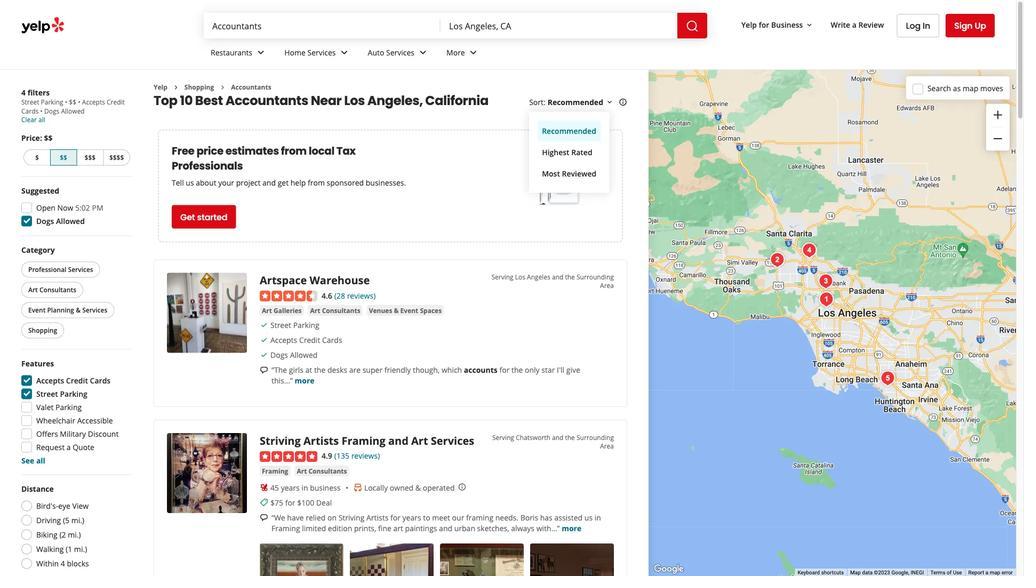 Task type: locate. For each thing, give the bounding box(es) containing it.
accepts credit cards up 'at'
[[270, 335, 342, 345]]

art consultants down professional
[[28, 285, 76, 294]]

None search field
[[204, 13, 710, 38]]

0 vertical spatial art consultants
[[28, 285, 76, 294]]

meet
[[432, 512, 450, 522]]

1 vertical spatial more
[[562, 523, 582, 533]]

for
[[759, 20, 770, 30], [500, 365, 510, 375], [285, 497, 295, 508], [391, 512, 401, 522]]

data
[[862, 570, 873, 576]]

highest
[[542, 147, 570, 157]]

needs.
[[495, 512, 519, 522]]

1 vertical spatial recommended
[[542, 126, 596, 136]]

2 none field from the left
[[449, 20, 669, 31]]

area inside serving chatsworth and the surrounding area
[[600, 442, 614, 450]]

years right 45
[[281, 482, 300, 493]]

art consultants link for warehouse
[[308, 305, 363, 316]]

which
[[442, 365, 462, 375]]

art inside category group
[[28, 285, 38, 294]]

angeles
[[527, 273, 551, 281]]

serving los angeles and the surrounding area
[[492, 273, 614, 290]]

driving
[[36, 515, 61, 526]]

allowed inside group
[[56, 216, 85, 226]]

art down professional
[[28, 285, 38, 294]]

all right see
[[36, 456, 45, 466]]

accepts up price: $$ group
[[82, 98, 105, 106]]

reviews) right (28 at left bottom
[[347, 290, 376, 301]]

terms
[[931, 570, 946, 576]]

project
[[236, 178, 261, 188]]

0 horizontal spatial striving artists framing and art services image
[[167, 433, 247, 513]]

search image
[[686, 20, 699, 33]]

serving inside serving chatsworth and the surrounding area
[[492, 433, 514, 442]]

0 horizontal spatial street parking
[[36, 389, 87, 399]]

& right the "planning"
[[76, 306, 81, 315]]

1 horizontal spatial from
[[308, 178, 325, 188]]

0 vertical spatial striving artists framing and art services image
[[767, 249, 788, 271]]

1 vertical spatial consultants
[[322, 306, 360, 315]]

& right venues
[[394, 306, 399, 315]]

24 chevron down v2 image for home services
[[338, 46, 351, 59]]

recommended inside button
[[542, 126, 596, 136]]

allowed down open now 5:02 pm
[[56, 216, 85, 226]]

services inside "button"
[[68, 265, 93, 274]]

1 vertical spatial credit
[[299, 335, 320, 345]]

shopping down the "planning"
[[28, 326, 57, 335]]

log
[[906, 20, 921, 32]]

1 horizontal spatial none field
[[449, 20, 669, 31]]

accepts down art galleries button
[[270, 335, 297, 345]]

a down military
[[67, 442, 71, 452]]

desks
[[328, 365, 347, 375]]

24 chevron down v2 image right auto services
[[417, 46, 430, 59]]

highest rated
[[542, 147, 593, 157]]

art consultants link
[[308, 305, 363, 316], [295, 466, 349, 476]]

consultants down (28 at left bottom
[[322, 306, 360, 315]]

yelp left 16 chevron right v2 icon
[[154, 83, 167, 92]]

0 vertical spatial cards
[[21, 106, 39, 115]]

in
[[302, 482, 308, 493], [595, 512, 601, 522]]

0 vertical spatial dogs
[[44, 106, 59, 115]]

24 chevron down v2 image for restaurants
[[255, 46, 267, 59]]

mi.) for walking (1 mi.)
[[74, 544, 87, 554]]

more down 'at'
[[295, 375, 315, 386]]

0 vertical spatial yelp
[[742, 20, 757, 30]]

1 vertical spatial years
[[403, 512, 421, 522]]

art galleries button
[[260, 305, 304, 316]]

for left "business"
[[759, 20, 770, 30]]

los right near
[[344, 91, 365, 109]]

artists up fine
[[367, 512, 389, 522]]

2 horizontal spatial •
[[78, 98, 80, 106]]

framing up 45
[[262, 466, 288, 475]]

services for home services
[[308, 47, 336, 57]]

art up 16 checkmark v2 image
[[262, 306, 272, 315]]

years
[[281, 482, 300, 493], [403, 512, 421, 522]]

dogs up "the
[[270, 350, 288, 360]]

1 vertical spatial a
[[67, 442, 71, 452]]

credit
[[107, 98, 125, 106], [299, 335, 320, 345], [66, 376, 88, 386]]

$ button
[[23, 149, 50, 166]]

0 horizontal spatial $$
[[44, 133, 53, 143]]

1 horizontal spatial 24 chevron down v2 image
[[467, 46, 480, 59]]

art consultants link down (28 at left bottom
[[308, 305, 363, 316]]

keyboard shortcuts button
[[798, 569, 844, 576]]

2 event from the left
[[400, 306, 418, 315]]

0 horizontal spatial in
[[302, 482, 308, 493]]

(135
[[334, 451, 349, 461]]

art for art galleries button
[[262, 306, 272, 315]]

0 horizontal spatial 24 chevron down v2 image
[[255, 46, 267, 59]]

2 vertical spatial group
[[18, 358, 132, 466]]

more link
[[438, 38, 489, 69]]

1 horizontal spatial in
[[595, 512, 601, 522]]

and left get
[[263, 178, 276, 188]]

dogs down filters
[[44, 106, 59, 115]]

2 vertical spatial cards
[[90, 376, 111, 386]]

art consultants button down "4.9" at bottom
[[295, 466, 349, 476]]

as
[[953, 83, 961, 93]]

relied
[[306, 512, 326, 522]]

(28 reviews)
[[334, 290, 376, 301]]

more down assisted
[[562, 523, 582, 533]]

art galleries link
[[260, 305, 304, 316]]

a right the write
[[852, 20, 857, 30]]

&
[[76, 306, 81, 315], [394, 306, 399, 315], [416, 482, 421, 493]]

16 checkmark v2 image for dogs allowed
[[260, 351, 268, 359]]

serving
[[492, 273, 514, 281], [492, 433, 514, 442]]

more link down assisted
[[562, 523, 582, 533]]

in inside '"we have relied on striving artists for years to meet our framing needs.  boris has assisted us in framing limited edition prints, fine art paintings and urban sketches, always with…"'
[[595, 512, 601, 522]]

from right help
[[308, 178, 325, 188]]

0 horizontal spatial none field
[[212, 20, 432, 31]]

striving artists framing and art services image
[[767, 249, 788, 271], [167, 433, 247, 513]]

a for quote
[[67, 442, 71, 452]]

$100
[[297, 497, 314, 508]]

1 vertical spatial group
[[18, 185, 132, 230]]

recommended
[[548, 97, 603, 107], [542, 126, 596, 136]]

2 vertical spatial credit
[[66, 376, 88, 386]]

24 chevron down v2 image for more
[[467, 46, 480, 59]]

in
[[923, 20, 931, 32]]

venues & event spaces button
[[367, 305, 444, 316]]

up
[[975, 19, 986, 31]]

for up art
[[391, 512, 401, 522]]

0 vertical spatial consultants
[[39, 285, 76, 294]]

tell
[[172, 178, 184, 188]]

0 vertical spatial more
[[295, 375, 315, 386]]

4 down walking (1 mi.)
[[61, 559, 65, 569]]

$$ inside button
[[60, 153, 67, 162]]

2 24 chevron down v2 image from the left
[[417, 46, 430, 59]]

1 horizontal spatial map
[[990, 570, 1001, 576]]

accountants
[[231, 83, 271, 92], [225, 91, 308, 109]]

24 chevron down v2 image inside restaurants link
[[255, 46, 267, 59]]

1 vertical spatial dogs
[[36, 216, 54, 226]]

0 horizontal spatial striving
[[260, 433, 301, 448]]

1 horizontal spatial striving artists framing and art services image
[[767, 249, 788, 271]]

(1
[[66, 544, 72, 554]]

yelp inside "yelp for business" button
[[742, 20, 757, 30]]

reviews) down striving artists framing and art services link
[[351, 451, 380, 461]]

event inside 'link'
[[400, 306, 418, 315]]

from left local
[[281, 143, 307, 158]]

1 event from the left
[[28, 306, 46, 315]]

yelp for yelp link at left top
[[154, 83, 167, 92]]

our
[[452, 512, 464, 522]]

16 checkmark v2 image for accepts credit cards
[[260, 336, 268, 344]]

accepts credit cards down filters
[[21, 98, 125, 115]]

map left error
[[990, 570, 1001, 576]]

dogs allowed up girls
[[270, 350, 318, 360]]

area
[[600, 281, 614, 290], [600, 442, 614, 450]]

accepts credit cards
[[21, 98, 125, 115], [270, 335, 342, 345], [36, 376, 111, 386]]

art consultants down (28 at left bottom
[[310, 306, 360, 315]]

services right auto
[[386, 47, 415, 57]]

inegi
[[911, 570, 924, 576]]

1 horizontal spatial los
[[515, 273, 526, 281]]

0 horizontal spatial los
[[344, 91, 365, 109]]

surrounding inside the serving los angeles and the surrounding area
[[577, 273, 614, 281]]

4 left filters
[[21, 87, 26, 97]]

0 vertical spatial credit
[[107, 98, 125, 106]]

& inside category group
[[76, 306, 81, 315]]

1 none field from the left
[[212, 20, 432, 31]]

the right the chatsworth
[[565, 433, 575, 442]]

all right clear
[[38, 115, 45, 124]]

street down 4 filters
[[21, 98, 39, 106]]

2 vertical spatial mi.)
[[74, 544, 87, 554]]

california
[[425, 91, 489, 109]]

1 horizontal spatial &
[[394, 306, 399, 315]]

log in
[[906, 20, 931, 32]]

cards up 'accessible'
[[90, 376, 111, 386]]

0 vertical spatial years
[[281, 482, 300, 493]]

2 24 chevron down v2 image from the left
[[467, 46, 480, 59]]

keyboard
[[798, 570, 820, 576]]

in right assisted
[[595, 512, 601, 522]]

2 vertical spatial a
[[986, 570, 989, 576]]

art consultants for artspace
[[310, 306, 360, 315]]

at
[[305, 365, 312, 375]]

1 vertical spatial artists
[[367, 512, 389, 522]]

16 checkmark v2 image
[[260, 336, 268, 344], [260, 351, 268, 359]]

none field up "home services" link
[[212, 20, 432, 31]]

1 horizontal spatial yelp
[[742, 20, 757, 30]]

option group
[[18, 484, 132, 572]]

consultants down "4.9" at bottom
[[309, 466, 347, 475]]

framing down "we
[[272, 523, 300, 533]]

0 vertical spatial mi.)
[[71, 515, 84, 526]]

us right assisted
[[585, 512, 593, 522]]

24 chevron down v2 image
[[255, 46, 267, 59], [467, 46, 480, 59]]

1 vertical spatial map
[[990, 570, 1001, 576]]

and down meet
[[439, 523, 452, 533]]

0 horizontal spatial artists
[[304, 433, 339, 448]]

none field near
[[449, 20, 669, 31]]

16 speech v2 image
[[260, 514, 268, 522]]

1 24 chevron down v2 image from the left
[[338, 46, 351, 59]]

0 horizontal spatial yelp
[[154, 83, 167, 92]]

recommended up recommended button
[[548, 97, 603, 107]]

art consultants link for artists
[[295, 466, 349, 476]]

1 horizontal spatial dogs allowed
[[270, 350, 318, 360]]

mi.) right the (5
[[71, 515, 84, 526]]

map data ©2023 google, inegi
[[850, 570, 924, 576]]

services for auto services
[[386, 47, 415, 57]]

map right as
[[963, 83, 979, 93]]

business categories element
[[202, 38, 995, 69]]

0 vertical spatial map
[[963, 83, 979, 93]]

0 vertical spatial us
[[186, 178, 194, 188]]

parking down filters
[[41, 98, 63, 106]]

0 vertical spatial artists
[[304, 433, 339, 448]]

24 chevron down v2 image right more
[[467, 46, 480, 59]]

credit up 'at'
[[299, 335, 320, 345]]

owned
[[390, 482, 414, 493]]

see all button
[[21, 456, 45, 466]]

24 chevron down v2 image inside "home services" link
[[338, 46, 351, 59]]

2 horizontal spatial &
[[416, 482, 421, 493]]

1 horizontal spatial years
[[403, 512, 421, 522]]

1 horizontal spatial event
[[400, 306, 418, 315]]

24 chevron down v2 image left auto
[[338, 46, 351, 59]]

16 years in business v2 image
[[260, 483, 268, 492]]

2 vertical spatial accepts credit cards
[[36, 376, 111, 386]]

business
[[771, 20, 803, 30]]

accepts down features
[[36, 376, 64, 386]]

price: $$
[[21, 133, 53, 143]]

all for see all
[[36, 456, 45, 466]]

2 16 checkmark v2 image from the top
[[260, 351, 268, 359]]

2 horizontal spatial $$
[[69, 98, 76, 106]]

2 vertical spatial art consultants button
[[295, 466, 349, 476]]

striving inside '"we have relied on striving artists for years to meet our framing needs.  boris has assisted us in framing limited edition prints, fine art paintings and urban sketches, always with…"'
[[339, 512, 365, 522]]

0 vertical spatial 16 checkmark v2 image
[[260, 336, 268, 344]]

1 16 checkmark v2 image from the top
[[260, 336, 268, 344]]

$$
[[69, 98, 76, 106], [44, 133, 53, 143], [60, 153, 67, 162]]

45 years in business
[[270, 482, 341, 493]]

view
[[72, 501, 89, 511]]

0 horizontal spatial shopping
[[28, 326, 57, 335]]

0 vertical spatial $$
[[69, 98, 76, 106]]

artists up 4.9 link
[[304, 433, 339, 448]]

event
[[28, 306, 46, 315], [400, 306, 418, 315]]

0 vertical spatial reviews)
[[347, 290, 376, 301]]

2 vertical spatial art consultants
[[297, 466, 347, 475]]

0 vertical spatial accepts credit cards
[[21, 98, 125, 115]]

1 vertical spatial reviews)
[[351, 451, 380, 461]]

planning
[[47, 306, 74, 315]]

more link down 'at'
[[295, 375, 315, 386]]

mi.) for driving (5 mi.)
[[71, 515, 84, 526]]

zoom out image
[[992, 132, 1005, 145]]

allowed up price: $$ group
[[61, 106, 85, 115]]

& right owned
[[416, 482, 421, 493]]

info icon image
[[458, 483, 467, 491], [458, 483, 467, 491]]

free price estimates from local tax professionals image
[[531, 155, 584, 209]]

2 area from the top
[[600, 442, 614, 450]]

features
[[21, 359, 54, 369]]

1 vertical spatial in
[[595, 512, 601, 522]]

parking down galleries in the left of the page
[[293, 320, 319, 330]]

recommended for recommended dropdown button
[[548, 97, 603, 107]]

your
[[218, 178, 234, 188]]

services right home
[[308, 47, 336, 57]]

offers
[[36, 429, 58, 439]]

4 inside option group
[[61, 559, 65, 569]]

0 vertical spatial all
[[38, 115, 45, 124]]

art consultants button down (28 at left bottom
[[308, 305, 363, 316]]

event left spaces at the left bottom of page
[[400, 306, 418, 315]]

framing
[[342, 433, 386, 448], [262, 466, 288, 475], [272, 523, 300, 533]]

see
[[21, 456, 34, 466]]

parking up valet parking on the left
[[60, 389, 87, 399]]

2 horizontal spatial cards
[[322, 335, 342, 345]]

yelp
[[742, 20, 757, 30], [154, 83, 167, 92]]

report
[[969, 570, 985, 576]]

0 horizontal spatial dogs allowed
[[36, 216, 85, 226]]

street down art galleries link
[[270, 320, 291, 330]]

0 vertical spatial recommended
[[548, 97, 603, 107]]

16 chevron right v2 image
[[218, 83, 227, 92]]

auto
[[368, 47, 384, 57]]

edition
[[328, 523, 352, 533]]

1 area from the top
[[600, 281, 614, 290]]

get
[[180, 211, 195, 223]]

dogs down open
[[36, 216, 54, 226]]

artspace warehouse image
[[167, 273, 247, 353], [816, 289, 837, 310]]

24 chevron down v2 image inside the auto services link
[[417, 46, 430, 59]]

cards up desks
[[322, 335, 342, 345]]

group
[[986, 104, 1010, 151], [18, 185, 132, 230], [18, 358, 132, 466]]

art consultants button down professional
[[21, 282, 83, 298]]

and inside free price estimates from local tax professionals tell us about your project and get help from sponsored businesses.
[[263, 178, 276, 188]]

professional
[[28, 265, 66, 274]]

None field
[[212, 20, 432, 31], [449, 20, 669, 31]]

and right the chatsworth
[[552, 433, 564, 442]]

chatsworth
[[516, 433, 551, 442]]

art up 45 years in business
[[297, 466, 307, 475]]

1 vertical spatial accepts credit cards
[[270, 335, 342, 345]]

art consultants button for artspace
[[308, 305, 363, 316]]

0 horizontal spatial map
[[963, 83, 979, 93]]

16 deal v2 image
[[260, 498, 268, 507]]

the inside for the only star i'll give this..."
[[512, 365, 523, 375]]

0 horizontal spatial &
[[76, 306, 81, 315]]

0 horizontal spatial 4
[[21, 87, 26, 97]]

0 vertical spatial street parking
[[270, 320, 319, 330]]

option group containing distance
[[18, 484, 132, 572]]

serving chatsworth and the surrounding area
[[492, 433, 614, 450]]

mi.) right (2
[[68, 530, 81, 540]]

16 checkmark v2 image down 16 checkmark v2 image
[[260, 336, 268, 344]]

1 surrounding from the top
[[577, 273, 614, 281]]

24 chevron down v2 image inside more link
[[467, 46, 480, 59]]

top 10 best accountants near los angeles, california
[[154, 91, 489, 109]]

credit up valet parking on the left
[[66, 376, 88, 386]]

16 checkmark v2 image up 16 speech v2 icon on the bottom of the page
[[260, 351, 268, 359]]

serving inside the serving los angeles and the surrounding area
[[492, 273, 514, 281]]

(28
[[334, 290, 345, 301]]

professional services
[[28, 265, 93, 274]]

street up valet
[[36, 389, 58, 399]]

shopping right 16 chevron right v2 icon
[[185, 83, 214, 92]]

1 vertical spatial striving
[[339, 512, 365, 522]]

us
[[186, 178, 194, 188], [585, 512, 593, 522]]

services right the "planning"
[[82, 306, 107, 315]]

more link
[[295, 375, 315, 386], [562, 523, 582, 533]]

and inside the serving los angeles and the surrounding area
[[552, 273, 564, 281]]

map for error
[[990, 570, 1001, 576]]

consultants down the professional services "button"
[[39, 285, 76, 294]]

1 vertical spatial shopping
[[28, 326, 57, 335]]

striving up edition
[[339, 512, 365, 522]]

get started button
[[172, 205, 236, 229]]

category group
[[19, 245, 132, 341]]

0 horizontal spatial a
[[67, 442, 71, 452]]

services right professional
[[68, 265, 93, 274]]

has
[[540, 512, 553, 522]]

yelp for yelp for business
[[742, 20, 757, 30]]

a right report
[[986, 570, 989, 576]]

for inside for the only star i'll give this..."
[[500, 365, 510, 375]]

$$$$
[[109, 153, 124, 162]]

recommended up the highest rated button
[[542, 126, 596, 136]]

1 vertical spatial area
[[600, 442, 614, 450]]

consultants inside category group
[[39, 285, 76, 294]]

framing inside '"we have relied on striving artists for years to meet our framing needs.  boris has assisted us in framing limited edition prints, fine art paintings and urban sketches, always with…"'
[[272, 523, 300, 533]]

the inside the serving los angeles and the surrounding area
[[565, 273, 575, 281]]

valet
[[36, 402, 54, 412]]

1 24 chevron down v2 image from the left
[[255, 46, 267, 59]]

1 vertical spatial striving artists framing and art services image
[[167, 433, 247, 513]]

24 chevron down v2 image
[[338, 46, 351, 59], [417, 46, 430, 59]]

us right tell
[[186, 178, 194, 188]]

event up "shopping" button
[[28, 306, 46, 315]]

striving artists framing and art services image inside map region
[[767, 249, 788, 271]]

credit left the top
[[107, 98, 125, 106]]

los inside the serving los angeles and the surrounding area
[[515, 273, 526, 281]]

the left only
[[512, 365, 523, 375]]

a for map
[[986, 570, 989, 576]]

1 vertical spatial accepts
[[270, 335, 297, 345]]

area inside the serving los angeles and the surrounding area
[[600, 281, 614, 290]]

art right galleries in the left of the page
[[310, 306, 320, 315]]

group containing features
[[18, 358, 132, 466]]

los
[[344, 91, 365, 109], [515, 273, 526, 281]]

1 vertical spatial serving
[[492, 433, 514, 442]]

art consultants down "4.9" at bottom
[[297, 466, 347, 475]]

2 surrounding from the top
[[577, 433, 614, 442]]

surrounding inside serving chatsworth and the surrounding area
[[577, 433, 614, 442]]

rv nuccio & associates image
[[816, 271, 837, 292]]

most reviewed button
[[538, 163, 601, 184]]

allowed up 'at'
[[290, 350, 318, 360]]

sign
[[955, 19, 973, 31]]

accepts credit cards up valet parking on the left
[[36, 376, 111, 386]]

reviews) inside "link"
[[347, 290, 376, 301]]

log in link
[[897, 14, 940, 37]]

1 vertical spatial framing
[[262, 466, 288, 475]]

1 vertical spatial art consultants link
[[295, 466, 349, 476]]

write
[[831, 20, 851, 30]]

for right the $75
[[285, 497, 295, 508]]

0 vertical spatial serving
[[492, 273, 514, 281]]



Task type: vqa. For each thing, say whether or not it's contained in the screenshot.
Lawns
no



Task type: describe. For each thing, give the bounding box(es) containing it.
for inside '"we have relied on striving artists for years to meet our framing needs.  boris has assisted us in framing limited edition prints, fine art paintings and urban sketches, always with…"'
[[391, 512, 401, 522]]

0 horizontal spatial •
[[40, 106, 43, 115]]

consultants for artspace
[[322, 306, 360, 315]]

walking (1 mi.)
[[36, 544, 87, 554]]

yelp for business button
[[737, 15, 818, 34]]

mi.) for biking (2 mi.)
[[68, 530, 81, 540]]

valet parking
[[36, 402, 82, 412]]

zoom in image
[[992, 109, 1005, 121]]

2 vertical spatial street
[[36, 389, 58, 399]]

Near text field
[[449, 20, 669, 31]]

military
[[60, 429, 86, 439]]

price: $$ group
[[21, 132, 132, 168]]

reviews) for artists
[[351, 451, 380, 461]]

1 horizontal spatial shopping
[[185, 83, 214, 92]]

5:02
[[75, 203, 90, 213]]

though,
[[413, 365, 440, 375]]

accountants up estimates
[[225, 91, 308, 109]]

0 horizontal spatial from
[[281, 143, 307, 158]]

1 horizontal spatial accepts
[[82, 98, 105, 106]]

always
[[511, 523, 535, 533]]

paintings
[[405, 523, 437, 533]]

us inside '"we have relied on striving artists for years to meet our framing needs.  boris has assisted us in framing limited edition prints, fine art paintings and urban sketches, always with…"'
[[585, 512, 593, 522]]

1 vertical spatial street parking
[[36, 389, 87, 399]]

2 vertical spatial dogs
[[270, 350, 288, 360]]

& inside 'link'
[[394, 306, 399, 315]]

4 filters
[[21, 87, 50, 97]]

event inside category group
[[28, 306, 46, 315]]

framing link
[[260, 466, 290, 476]]

shopping inside button
[[28, 326, 57, 335]]

clear all link
[[21, 115, 45, 124]]

art for top art consultants button
[[28, 285, 38, 294]]

and inside serving chatsworth and the surrounding area
[[552, 433, 564, 442]]

services for professional services
[[68, 265, 93, 274]]

bird's-eye view
[[36, 501, 89, 511]]

1 vertical spatial $$
[[44, 133, 53, 143]]

art up the locally owned & operated
[[411, 433, 428, 448]]

0 vertical spatial 4
[[21, 87, 26, 97]]

"the
[[272, 365, 287, 375]]

price:
[[21, 133, 42, 143]]

shortcuts
[[821, 570, 844, 576]]

0 vertical spatial group
[[986, 104, 1010, 151]]

24 chevron down v2 image for auto services
[[417, 46, 430, 59]]

shopping button
[[21, 323, 64, 339]]

operated
[[423, 482, 455, 493]]

sign up
[[955, 19, 986, 31]]

Find text field
[[212, 20, 432, 31]]

the right 'at'
[[314, 365, 326, 375]]

map for moves
[[963, 83, 979, 93]]

2 horizontal spatial accepts
[[270, 335, 297, 345]]

16 chevron right v2 image
[[172, 83, 180, 92]]

services up operated
[[431, 433, 474, 448]]

framing
[[466, 512, 494, 522]]

0 vertical spatial striving
[[260, 433, 301, 448]]

and up owned
[[388, 433, 409, 448]]

quote
[[73, 442, 94, 452]]

art galleries
[[262, 306, 302, 315]]

art consultants inside category group
[[28, 285, 76, 294]]

more
[[447, 47, 465, 57]]

striving artists framing and art services
[[260, 433, 474, 448]]

& for planning
[[76, 306, 81, 315]]

0 horizontal spatial artspace warehouse image
[[167, 273, 247, 353]]

0 vertical spatial in
[[302, 482, 308, 493]]

walking
[[36, 544, 64, 554]]

art consultants button for striving
[[295, 466, 349, 476]]

for inside button
[[759, 20, 770, 30]]

home services link
[[276, 38, 359, 69]]

moves
[[981, 83, 1004, 93]]

0 horizontal spatial accepts
[[36, 376, 64, 386]]

0 horizontal spatial years
[[281, 482, 300, 493]]

art for striving's art consultants button
[[297, 466, 307, 475]]

1 horizontal spatial more link
[[562, 523, 582, 533]]

accounts
[[464, 365, 498, 375]]

parking up wheelchair accessible
[[56, 402, 82, 412]]

request a quote
[[36, 442, 94, 452]]

event planning & services
[[28, 306, 107, 315]]

2 horizontal spatial credit
[[299, 335, 320, 345]]

1 vertical spatial cards
[[322, 335, 342, 345]]

restaurants link
[[202, 38, 276, 69]]

open
[[36, 203, 55, 213]]

0 vertical spatial framing
[[342, 433, 386, 448]]

0 vertical spatial los
[[344, 91, 365, 109]]

art consultants for striving
[[297, 466, 347, 475]]

$$$$ button
[[103, 149, 130, 166]]

$
[[35, 153, 39, 162]]

lynde ordway image
[[877, 368, 899, 389]]

within 4 blocks
[[36, 559, 89, 569]]

group containing suggested
[[18, 185, 132, 230]]

16 info v2 image
[[619, 98, 627, 107]]

best
[[195, 91, 223, 109]]

2 vertical spatial allowed
[[290, 350, 318, 360]]

serving for striving artists framing and art services
[[492, 433, 514, 442]]

serving for artspace warehouse
[[492, 273, 514, 281]]

category
[[21, 245, 55, 255]]

16 locally owned v2 image
[[354, 483, 362, 492]]

sketches,
[[477, 523, 509, 533]]

urban
[[454, 523, 475, 533]]

$$$ button
[[77, 149, 103, 166]]

professional services button
[[21, 262, 100, 278]]

consultants for striving
[[309, 466, 347, 475]]

1 horizontal spatial more
[[562, 523, 582, 533]]

map region
[[597, 0, 1024, 576]]

none field find
[[212, 20, 432, 31]]

google image
[[651, 562, 687, 576]]

$75
[[270, 497, 283, 508]]

free price estimates from local tax professionals tell us about your project and get help from sponsored businesses.
[[172, 143, 406, 188]]

art for art consultants button for artspace
[[310, 306, 320, 315]]

all for clear all
[[38, 115, 45, 124]]

4.9 star rating image
[[260, 451, 317, 462]]

recommended for recommended button
[[542, 126, 596, 136]]

16 checkmark v2 image
[[260, 321, 268, 329]]

give
[[566, 365, 580, 375]]

(28 reviews) link
[[334, 289, 376, 301]]

most reviewed
[[542, 169, 597, 179]]

1 horizontal spatial artspace warehouse image
[[816, 289, 837, 310]]

0 horizontal spatial more link
[[295, 375, 315, 386]]

report a map error link
[[969, 570, 1013, 576]]

home
[[284, 47, 306, 57]]

services inside button
[[82, 306, 107, 315]]

suggested
[[21, 186, 59, 196]]

eye
[[58, 501, 70, 511]]

16 chevron down v2 image
[[606, 98, 614, 107]]

i'll
[[557, 365, 565, 375]]

(2
[[59, 530, 66, 540]]

0 vertical spatial dogs allowed
[[36, 216, 85, 226]]

top
[[154, 91, 177, 109]]

4.6 star rating image
[[260, 291, 317, 301]]

clear all
[[21, 115, 45, 124]]

(135 reviews)
[[334, 451, 380, 461]]

yelp link
[[154, 83, 167, 92]]

wheelchair
[[36, 416, 75, 426]]

shopping link
[[185, 83, 214, 92]]

accountants right 16 chevron right v2 image on the left top
[[231, 83, 271, 92]]

striving artists framing and art services link
[[260, 433, 474, 448]]

discount
[[88, 429, 119, 439]]

google,
[[892, 570, 910, 576]]

open now 5:02 pm
[[36, 203, 103, 213]]

1 horizontal spatial •
[[65, 98, 67, 106]]

auto services link
[[359, 38, 438, 69]]

highest rated button
[[538, 142, 601, 163]]

and inside '"we have relied on striving artists for years to meet our framing needs.  boris has assisted us in framing limited edition prints, fine art paintings and urban sketches, always with…"'
[[439, 523, 452, 533]]

free
[[172, 143, 194, 158]]

1 vertical spatial from
[[308, 178, 325, 188]]

0 vertical spatial street
[[21, 98, 39, 106]]

0 vertical spatial allowed
[[61, 106, 85, 115]]

keyboard shortcuts
[[798, 570, 844, 576]]

spaces
[[420, 306, 442, 315]]

framing inside button
[[262, 466, 288, 475]]

©2023
[[874, 570, 890, 576]]

warehouse
[[310, 273, 370, 288]]

recommended button
[[548, 97, 614, 107]]

sign up link
[[946, 14, 995, 37]]

get started
[[180, 211, 227, 223]]

the inside serving chatsworth and the surrounding area
[[565, 433, 575, 442]]

clear
[[21, 115, 37, 124]]

super
[[363, 365, 383, 375]]

1 horizontal spatial street parking
[[270, 320, 319, 330]]

framing button
[[260, 466, 290, 476]]

offers military discount
[[36, 429, 119, 439]]

0 horizontal spatial credit
[[66, 376, 88, 386]]

us inside free price estimates from local tax professionals tell us about your project and get help from sponsored businesses.
[[186, 178, 194, 188]]

get
[[278, 178, 289, 188]]

• dogs allowed
[[39, 106, 85, 115]]

16 chevron down v2 image
[[805, 21, 814, 29]]

about
[[196, 178, 216, 188]]

search
[[928, 83, 951, 93]]

0 vertical spatial art consultants button
[[21, 282, 83, 298]]

years inside '"we have relied on striving artists for years to meet our framing needs.  boris has assisted us in framing limited edition prints, fine art paintings and urban sketches, always with…"'
[[403, 512, 421, 522]]

16 speech v2 image
[[260, 366, 268, 374]]

1 vertical spatial street
[[270, 320, 291, 330]]

reviews) for warehouse
[[347, 290, 376, 301]]

& for owned
[[416, 482, 421, 493]]

with…"
[[537, 523, 560, 533]]

verizon image
[[799, 240, 820, 261]]

$75 for $100 deal
[[270, 497, 332, 508]]

auto services
[[368, 47, 415, 57]]

0 horizontal spatial more
[[295, 375, 315, 386]]

artists inside '"we have relied on striving artists for years to meet our framing needs.  boris has assisted us in framing limited edition prints, fine art paintings and urban sketches, always with…"'
[[367, 512, 389, 522]]

a for review
[[852, 20, 857, 30]]

report a map error
[[969, 570, 1013, 576]]



